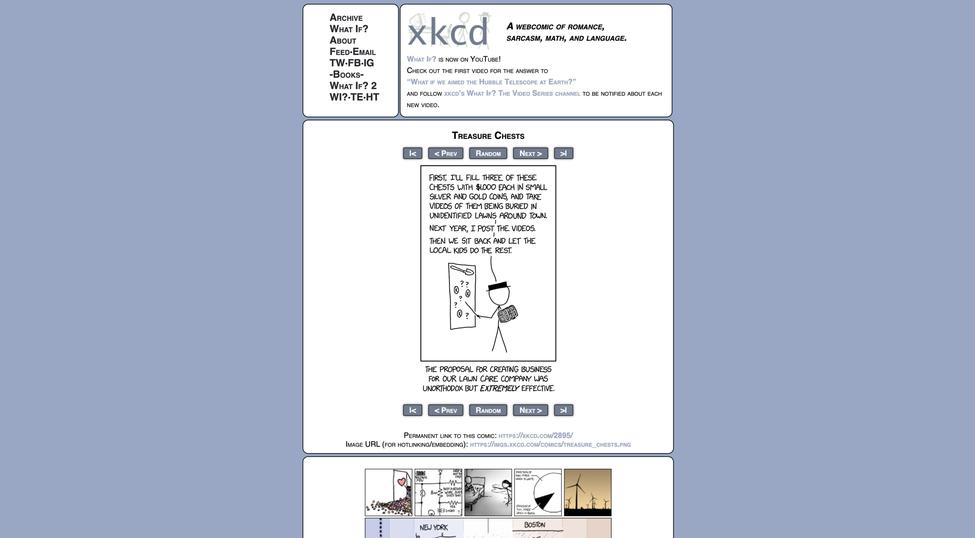 Task type: describe. For each thing, give the bounding box(es) containing it.
0 horizontal spatial what if? link
[[330, 23, 369, 35]]

a
[[507, 21, 513, 32]]

< prev for < prev link corresponding to |< "link" associated with 2nd next > link
[[435, 406, 457, 415]]

if? left is
[[427, 55, 437, 63]]

next > for first next > link from the top
[[520, 149, 542, 158]]

fb link
[[348, 57, 361, 69]]

https://xkcd.com/2895/
[[499, 431, 573, 440]]

|< for |< "link" associated with 2nd next > link
[[410, 406, 416, 415]]

< for < prev link corresponding to |< "link" associated with 2nd next > link
[[435, 406, 439, 415]]

be
[[592, 89, 599, 98]]

-
[[330, 69, 333, 80]]

is
[[439, 55, 444, 63]]

out
[[429, 66, 440, 75]]

follow
[[420, 89, 442, 98]]

first
[[455, 66, 470, 75]]

wi?
[[330, 92, 348, 103]]

> for first next > link from the top
[[538, 149, 542, 158]]

if? down the "what if we aimed the hubble telescope at earth?" link
[[487, 89, 497, 98]]

romance,
[[568, 21, 605, 32]]

sarcasm,
[[507, 32, 543, 43]]

earth?"
[[549, 77, 577, 86]]

webcomic
[[516, 21, 553, 32]]

notified
[[601, 89, 626, 98]]

random link for first next > link from the top
[[470, 148, 508, 159]]

(for
[[382, 440, 396, 449]]

books-
[[333, 69, 364, 80]]

channel
[[555, 89, 581, 98]]

https://imgs.xkcd.com/comics/treasure_chests.png
[[470, 440, 631, 449]]

"what
[[407, 77, 429, 86]]

telescope
[[505, 77, 538, 86]]

xkcd's what if? the video series channel link
[[444, 89, 581, 98]]

0 horizontal spatial the
[[442, 66, 453, 75]]

a webcomic of romance, sarcasm, math, and language.
[[507, 21, 627, 43]]

te link
[[351, 92, 364, 103]]

>| link for 2nd next > link
[[554, 405, 574, 416]]

archive what if? about feed • email tw • fb • ig -books- what if? 2 wi? • te • ht
[[330, 12, 379, 103]]

fb
[[348, 57, 361, 69]]

prev for < prev link for first next > link from the top |< "link"
[[442, 149, 457, 158]]

what if? is now on youtube! check out the first video for the answer to "what if we aimed the hubble telescope at earth?" and follow xkcd's what if? the video series channel
[[407, 55, 581, 98]]

on
[[461, 55, 469, 63]]

permanent
[[404, 431, 438, 440]]

link
[[440, 431, 452, 440]]

if
[[431, 77, 435, 86]]

ht
[[366, 92, 379, 103]]

tw
[[330, 57, 345, 69]]

series
[[533, 89, 553, 98]]

-books- link
[[330, 69, 364, 80]]

random for random link for 2nd next > link
[[476, 406, 501, 415]]

and inside a webcomic of romance, sarcasm, math, and language.
[[569, 32, 584, 43]]

of
[[556, 21, 565, 32]]

permanent link to this comic: https://xkcd.com/2895/ image url (for hotlinking/embedding): https://imgs.xkcd.com/comics/treasure_chests.png
[[346, 431, 631, 449]]

ig
[[364, 57, 374, 69]]

each
[[648, 89, 662, 98]]

to inside to be notified about each new video.
[[583, 89, 590, 98]]

at
[[540, 77, 547, 86]]

treasure chests
[[452, 130, 525, 141]]

treasure
[[452, 130, 492, 141]]

random for random link related to first next > link from the top
[[476, 149, 501, 158]]

te
[[351, 92, 364, 103]]

earth temperature timeline image
[[365, 518, 612, 539]]

"what if we aimed the hubble telescope at earth?" link
[[407, 77, 577, 86]]

next for 2nd next > link
[[520, 406, 536, 415]]

about link
[[330, 35, 357, 46]]

we
[[437, 77, 446, 86]]

|< link for first next > link from the top
[[403, 148, 423, 159]]

image
[[346, 440, 363, 449]]

email link
[[353, 46, 376, 57]]

url
[[365, 440, 380, 449]]

about
[[330, 35, 357, 46]]

if? up the email link
[[356, 23, 369, 35]]

feed
[[330, 46, 350, 57]]

video.
[[421, 100, 440, 109]]



Task type: locate. For each thing, give the bounding box(es) containing it.
1 vertical spatial |< link
[[403, 405, 423, 416]]

1 vertical spatial and
[[407, 89, 418, 98]]

https://imgs.xkcd.com/comics/treasure_chests.png link
[[470, 440, 631, 449]]

2 next > link from the top
[[514, 405, 549, 416]]

< prev link up link
[[429, 405, 464, 416]]

random up comic:
[[476, 406, 501, 415]]

1 horizontal spatial to
[[541, 66, 548, 75]]

next > link up https://xkcd.com/2895/ link
[[514, 405, 549, 416]]

1 >| link from the top
[[554, 148, 574, 159]]

0 vertical spatial to
[[541, 66, 548, 75]]

0 vertical spatial <
[[435, 149, 439, 158]]

selected comics image
[[365, 469, 612, 517]]

0 vertical spatial < prev link
[[429, 148, 464, 159]]

hotlinking/embedding):
[[398, 440, 468, 449]]

< prev link for first next > link from the top |< "link"
[[429, 148, 464, 159]]

comic:
[[477, 431, 497, 440]]

2 horizontal spatial to
[[583, 89, 590, 98]]

for
[[491, 66, 502, 75]]

what if? link
[[330, 23, 369, 35], [407, 55, 437, 63]]

next > link down chests
[[514, 148, 549, 159]]

email
[[353, 46, 376, 57]]

0 vertical spatial |<
[[410, 149, 416, 158]]

prev up link
[[442, 406, 457, 415]]

1 horizontal spatial and
[[569, 32, 584, 43]]

1 next from the top
[[520, 149, 536, 158]]

2 |< link from the top
[[403, 405, 423, 416]]

< prev link
[[429, 148, 464, 159], [429, 405, 464, 416]]

language.
[[586, 32, 627, 43]]

1 < from the top
[[435, 149, 439, 158]]

random link
[[470, 148, 508, 159], [470, 405, 508, 416]]

2 |< from the top
[[410, 406, 416, 415]]

video
[[513, 89, 530, 98]]

1 prev from the top
[[442, 149, 457, 158]]

1 vertical spatial to
[[583, 89, 590, 98]]

< prev for < prev link for first next > link from the top |< "link"
[[435, 149, 457, 158]]

0 vertical spatial < prev
[[435, 149, 457, 158]]

1 vertical spatial what if? link
[[407, 55, 437, 63]]

this
[[463, 431, 475, 440]]

1 vertical spatial <
[[435, 406, 439, 415]]

1 >| from the top
[[561, 149, 567, 158]]

1 vertical spatial >
[[538, 406, 542, 415]]

youtube!
[[471, 55, 501, 63]]

to left be
[[583, 89, 590, 98]]

math,
[[545, 32, 567, 43]]

prev
[[442, 149, 457, 158], [442, 406, 457, 415]]

1 vertical spatial next >
[[520, 406, 542, 415]]

< prev up link
[[435, 406, 457, 415]]

2 < from the top
[[435, 406, 439, 415]]

and inside what if? is now on youtube! check out the first video for the answer to "what if we aimed the hubble telescope at earth?" and follow xkcd's what if? the video series channel
[[407, 89, 418, 98]]

prev down 'treasure'
[[442, 149, 457, 158]]

2 prev from the top
[[442, 406, 457, 415]]

next
[[520, 149, 536, 158], [520, 406, 536, 415]]

0 vertical spatial random link
[[470, 148, 508, 159]]

1 horizontal spatial the
[[467, 77, 477, 86]]

> for 2nd next > link
[[538, 406, 542, 415]]

the down now
[[442, 66, 453, 75]]

0 vertical spatial >| link
[[554, 148, 574, 159]]

new
[[407, 100, 419, 109]]

|<
[[410, 149, 416, 158], [410, 406, 416, 415]]

to inside the permanent link to this comic: https://xkcd.com/2895/ image url (for hotlinking/embedding): https://imgs.xkcd.com/comics/treasure_chests.png
[[454, 431, 461, 440]]

2 > from the top
[[538, 406, 542, 415]]

2 >| link from the top
[[554, 405, 574, 416]]

0 vertical spatial next >
[[520, 149, 542, 158]]

2 vertical spatial to
[[454, 431, 461, 440]]

>| for 2nd next > link
[[561, 406, 567, 415]]

the
[[499, 89, 511, 98]]

< for < prev link for first next > link from the top |< "link"
[[435, 149, 439, 158]]

1 vertical spatial random
[[476, 406, 501, 415]]

1 random from the top
[[476, 149, 501, 158]]

random link for 2nd next > link
[[470, 405, 508, 416]]

1 next > link from the top
[[514, 148, 549, 159]]

1 vertical spatial next
[[520, 406, 536, 415]]

|< for first next > link from the top |< "link"
[[410, 149, 416, 158]]

1 random link from the top
[[470, 148, 508, 159]]

2 random from the top
[[476, 406, 501, 415]]

aimed
[[448, 77, 465, 86]]

https://xkcd.com/2895/ link
[[499, 431, 573, 440]]

next for first next > link from the top
[[520, 149, 536, 158]]

< prev down 'treasure'
[[435, 149, 457, 158]]

what if? link up feed link
[[330, 23, 369, 35]]

>| for first next > link from the top
[[561, 149, 567, 158]]

1 vertical spatial < prev
[[435, 406, 457, 415]]

tw link
[[330, 57, 345, 69]]

if?
[[356, 23, 369, 35], [427, 55, 437, 63], [356, 80, 369, 92], [487, 89, 497, 98]]

the right for
[[504, 66, 514, 75]]

archive link
[[330, 12, 363, 23]]

and up new
[[407, 89, 418, 98]]

what if? 2 link
[[330, 80, 377, 92]]

next down chests
[[520, 149, 536, 158]]

0 vertical spatial next
[[520, 149, 536, 158]]

0 vertical spatial >|
[[561, 149, 567, 158]]

1 vertical spatial prev
[[442, 406, 457, 415]]

ht link
[[366, 92, 379, 103]]

random link up comic:
[[470, 405, 508, 416]]

0 vertical spatial what if? link
[[330, 23, 369, 35]]

|< link
[[403, 148, 423, 159], [403, 405, 423, 416]]

2 next from the top
[[520, 406, 536, 415]]

< prev link down 'treasure'
[[429, 148, 464, 159]]

|< link for 2nd next > link
[[403, 405, 423, 416]]

chests
[[495, 130, 525, 141]]

ig link
[[364, 57, 374, 69]]

2 < prev link from the top
[[429, 405, 464, 416]]

archive
[[330, 12, 363, 23]]

wi? link
[[330, 92, 348, 103]]

next up https://xkcd.com/2895/ link
[[520, 406, 536, 415]]

xkcd's
[[444, 89, 465, 98]]

1 vertical spatial |<
[[410, 406, 416, 415]]

1 < prev link from the top
[[429, 148, 464, 159]]

1 |< link from the top
[[403, 148, 423, 159]]

2
[[371, 80, 377, 92]]

check
[[407, 66, 427, 75]]

•
[[350, 48, 353, 57], [345, 59, 348, 68], [361, 59, 364, 68], [348, 93, 351, 102], [364, 93, 366, 102]]

2 < prev from the top
[[435, 406, 457, 415]]

what
[[330, 23, 353, 35], [407, 55, 425, 63], [330, 80, 353, 92], [467, 89, 485, 98]]

1 vertical spatial < prev link
[[429, 405, 464, 416]]

hubble
[[479, 77, 503, 86]]

1 horizontal spatial what if? link
[[407, 55, 437, 63]]

the down video
[[467, 77, 477, 86]]

< prev link for |< "link" associated with 2nd next > link
[[429, 405, 464, 416]]

feed link
[[330, 46, 350, 57]]

next > for 2nd next > link
[[520, 406, 542, 415]]

>| link for first next > link from the top
[[554, 148, 574, 159]]

to inside what if? is now on youtube! check out the first video for the answer to "what if we aimed the hubble telescope at earth?" and follow xkcd's what if? the video series channel
[[541, 66, 548, 75]]

the
[[442, 66, 453, 75], [504, 66, 514, 75], [467, 77, 477, 86]]

next >
[[520, 149, 542, 158], [520, 406, 542, 415]]

next > up https://xkcd.com/2895/ link
[[520, 406, 542, 415]]

< prev
[[435, 149, 457, 158], [435, 406, 457, 415]]

and
[[569, 32, 584, 43], [407, 89, 418, 98]]

if? left 2
[[356, 80, 369, 92]]

0 vertical spatial >
[[538, 149, 542, 158]]

1 |< from the top
[[410, 149, 416, 158]]

to right link
[[454, 431, 461, 440]]

2 next > from the top
[[520, 406, 542, 415]]

1 vertical spatial >|
[[561, 406, 567, 415]]

0 vertical spatial random
[[476, 149, 501, 158]]

1 vertical spatial random link
[[470, 405, 508, 416]]

and down the romance,
[[569, 32, 584, 43]]

prev for < prev link corresponding to |< "link" associated with 2nd next > link
[[442, 406, 457, 415]]

about
[[628, 89, 646, 98]]

video
[[472, 66, 488, 75]]

0 vertical spatial |< link
[[403, 148, 423, 159]]

2 random link from the top
[[470, 405, 508, 416]]

0 horizontal spatial and
[[407, 89, 418, 98]]

to be notified about each new video.
[[407, 89, 662, 109]]

0 horizontal spatial to
[[454, 431, 461, 440]]

random down treasure chests
[[476, 149, 501, 158]]

<
[[435, 149, 439, 158], [435, 406, 439, 415]]

next > down chests
[[520, 149, 542, 158]]

1 > from the top
[[538, 149, 542, 158]]

1 next > from the top
[[520, 149, 542, 158]]

treasure chests image
[[421, 165, 557, 397]]

random link down treasure chests
[[470, 148, 508, 159]]

2 horizontal spatial the
[[504, 66, 514, 75]]

what if? link up check
[[407, 55, 437, 63]]

0 vertical spatial and
[[569, 32, 584, 43]]

xkcd.com logo image
[[407, 11, 495, 50]]

>|
[[561, 149, 567, 158], [561, 406, 567, 415]]

next > link
[[514, 148, 549, 159], [514, 405, 549, 416]]

>| link
[[554, 148, 574, 159], [554, 405, 574, 416]]

random
[[476, 149, 501, 158], [476, 406, 501, 415]]

2 >| from the top
[[561, 406, 567, 415]]

1 < prev from the top
[[435, 149, 457, 158]]

to
[[541, 66, 548, 75], [583, 89, 590, 98], [454, 431, 461, 440]]

to up at
[[541, 66, 548, 75]]

0 vertical spatial prev
[[442, 149, 457, 158]]

0 vertical spatial next > link
[[514, 148, 549, 159]]

1 vertical spatial next > link
[[514, 405, 549, 416]]

now
[[446, 55, 459, 63]]

1 vertical spatial >| link
[[554, 405, 574, 416]]

answer
[[516, 66, 539, 75]]



